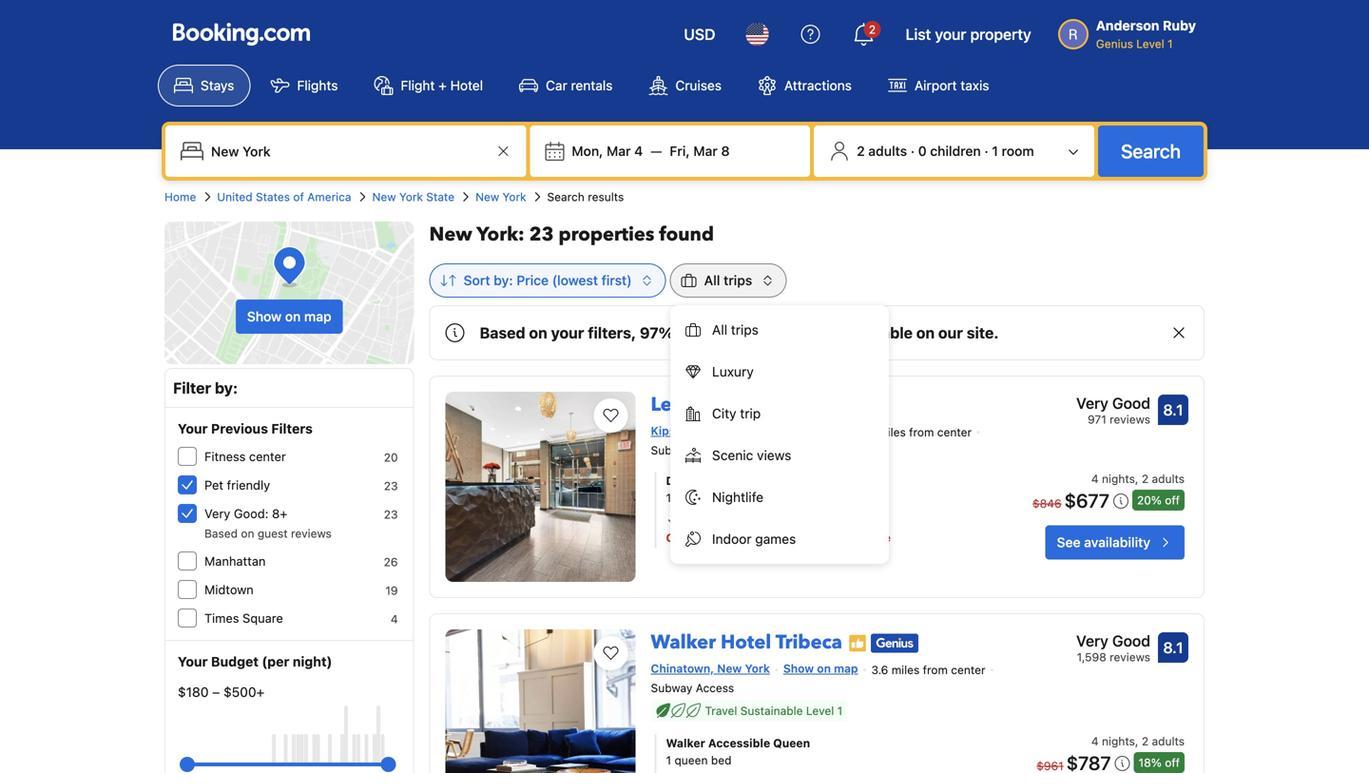 Task type: vqa. For each thing, say whether or not it's contained in the screenshot.


Task type: locate. For each thing, give the bounding box(es) containing it.
1 · from the left
[[911, 143, 915, 159]]

cruises link
[[633, 65, 738, 106]]

games
[[755, 531, 796, 547]]

off right 18%
[[1165, 756, 1180, 769]]

walker up chinatown,
[[651, 629, 716, 656]]

0 vertical spatial bed
[[711, 491, 732, 505]]

by: right filter
[[215, 379, 238, 397]]

2 4 nights , 2 adults from the top
[[1092, 735, 1185, 748]]

8.1 right very good 971 reviews
[[1163, 401, 1183, 419]]

genius
[[1096, 37, 1133, 50]]

friendly
[[227, 478, 270, 492]]

ruby
[[1163, 18, 1196, 33]]

1 vertical spatial trips
[[731, 322, 759, 338]]

nights up $677
[[1102, 472, 1135, 486]]

queen for very good 1,598 reviews
[[675, 754, 708, 767]]

access inside 3.6 miles from center subway access
[[696, 681, 734, 695]]

our left site
[[848, 531, 867, 545]]

2 vertical spatial 23
[[384, 508, 398, 521]]

scored 8.1 element
[[1158, 395, 1189, 425], [1158, 632, 1189, 663]]

2 , from the top
[[1135, 735, 1139, 748]]

0 horizontal spatial ·
[[911, 143, 915, 159]]

room inside the 2 adults · 0 children · 1 room dropdown button
[[1002, 143, 1034, 159]]

queen down walker accessible queen
[[675, 754, 708, 767]]

york down the trip in the bottom of the page
[[733, 424, 758, 437]]

search inside button
[[1121, 140, 1181, 162]]

1 4 nights , 2 adults from the top
[[1092, 472, 1185, 486]]

1 vertical spatial queen
[[675, 754, 708, 767]]

new up york:
[[475, 190, 499, 203]]

accessible
[[708, 737, 770, 750]]

nights
[[1102, 472, 1135, 486], [1102, 735, 1135, 748]]

trip
[[740, 406, 761, 421]]

0 horizontal spatial mar
[[607, 143, 631, 159]]

1 vertical spatial reviews
[[291, 527, 332, 540]]

1 vertical spatial your
[[551, 324, 584, 342]]

scored 8.1 element right very good 971 reviews
[[1158, 395, 1189, 425]]

hotel up kips bay, new york
[[688, 392, 738, 418]]

1 horizontal spatial by:
[[494, 272, 513, 288]]

miles right 3.6
[[892, 663, 920, 676]]

2 good from the top
[[1112, 632, 1151, 650]]

1 vertical spatial search
[[547, 190, 585, 203]]

8.1
[[1163, 401, 1183, 419], [1163, 639, 1183, 657]]

0 vertical spatial 1 queen bed
[[666, 491, 732, 505]]

reviews right 1,598
[[1110, 650, 1151, 664]]

0 horizontal spatial of
[[293, 190, 304, 203]]

subway
[[651, 444, 693, 457], [651, 681, 693, 695]]

reviews inside very good 1,598 reviews
[[1110, 650, 1151, 664]]

times
[[204, 611, 239, 625]]

0 horizontal spatial show
[[247, 309, 282, 324]]

0 vertical spatial ,
[[1135, 472, 1139, 486]]

trips inside button
[[731, 322, 759, 338]]

from for very good 971 reviews
[[909, 425, 934, 439]]

subway down kips
[[651, 444, 693, 457]]

0 vertical spatial 4 nights , 2 adults
[[1092, 472, 1185, 486]]

4 nights , 2 adults for 20%
[[1092, 472, 1185, 486]]

0 vertical spatial center
[[937, 425, 972, 439]]

left
[[737, 531, 756, 545]]

genius discounts available at this property. image
[[871, 634, 918, 653], [871, 634, 918, 653]]

reviews right guest
[[291, 527, 332, 540]]

1 nights from the top
[[1102, 472, 1135, 486]]

only
[[666, 531, 692, 545]]

0 vertical spatial map
[[304, 309, 332, 324]]

based for based on your filters, 97% of places to stay are unavailable on our site.
[[480, 324, 525, 342]]

level down 3.6 miles from center subway access
[[806, 704, 834, 718]]

miles inside 3.6 miles from center subway access
[[892, 663, 920, 676]]

miles for very good 1,598 reviews
[[892, 663, 920, 676]]

walker down travel
[[666, 737, 705, 750]]

miles right 1.9
[[878, 425, 906, 439]]

your left filters, on the left top of the page
[[551, 324, 584, 342]]

car rentals
[[546, 77, 613, 93]]

york up york:
[[503, 190, 526, 203]]

0 horizontal spatial by:
[[215, 379, 238, 397]]

by: for sort
[[494, 272, 513, 288]]

center inside 3.6 miles from center subway access
[[951, 663, 986, 676]]

$677
[[1065, 489, 1110, 512]]

all inside dropdown button
[[704, 272, 720, 288]]

0 vertical spatial level
[[1136, 37, 1164, 50]]

new down state
[[429, 222, 472, 248]]

access inside 1.9 miles from center subway access
[[696, 444, 734, 457]]

reviews for very good 1,598 reviews
[[1110, 650, 1151, 664]]

sort by: price (lowest first)
[[464, 272, 632, 288]]

your account menu anderson ruby genius level 1 element
[[1058, 9, 1204, 52]]

23 up 26
[[384, 508, 398, 521]]

2 up 18%
[[1142, 735, 1149, 748]]

your
[[935, 25, 966, 43], [551, 324, 584, 342]]

1 right children on the top
[[992, 143, 998, 159]]

walker inside walker accessible queen 'link'
[[666, 737, 705, 750]]

at
[[759, 531, 771, 545]]

map inside button
[[304, 309, 332, 324]]

very up 971
[[1076, 394, 1109, 412]]

0 vertical spatial room
[[1002, 143, 1034, 159]]

2 off from the top
[[1165, 756, 1180, 769]]

subway down chinatown,
[[651, 681, 693, 695]]

new for new york
[[475, 190, 499, 203]]

1 vertical spatial all
[[712, 322, 727, 338]]

1 horizontal spatial room
[[1002, 143, 1034, 159]]

0 horizontal spatial level
[[806, 704, 834, 718]]

your
[[178, 421, 208, 436], [178, 654, 208, 669]]

0 vertical spatial trips
[[724, 272, 752, 288]]

8.1 right very good 1,598 reviews
[[1163, 639, 1183, 657]]

bed for very good 971 reviews
[[711, 491, 732, 505]]

1 vertical spatial very
[[204, 506, 230, 521]]

very up 1,598
[[1076, 632, 1109, 650]]

0 vertical spatial very
[[1076, 394, 1109, 412]]

2 adults · 0 children · 1 room
[[857, 143, 1034, 159]]

room
[[1002, 143, 1034, 159], [704, 531, 734, 545]]

mar left 8
[[693, 143, 718, 159]]

0 vertical spatial show
[[247, 309, 282, 324]]

1 1 queen bed from the top
[[666, 491, 732, 505]]

1 vertical spatial adults
[[1152, 472, 1185, 486]]

good inside very good 971 reviews
[[1112, 394, 1151, 412]]

previous
[[211, 421, 268, 436]]

good
[[1112, 394, 1151, 412], [1112, 632, 1151, 650]]

all trips up luxury
[[712, 322, 759, 338]]

1 vertical spatial off
[[1165, 756, 1180, 769]]

attractions
[[784, 77, 852, 93]]

mar right the "mon,"
[[607, 143, 631, 159]]

our left site.
[[938, 324, 963, 342]]

0 vertical spatial walker
[[651, 629, 716, 656]]

chinatown, new york
[[651, 662, 770, 675]]

level
[[1136, 37, 1164, 50], [806, 704, 834, 718]]

very down pet
[[204, 506, 230, 521]]

search for search
[[1121, 140, 1181, 162]]

our
[[938, 324, 963, 342], [848, 531, 867, 545]]

group
[[187, 749, 388, 773]]

based for based on guest reviews
[[204, 527, 238, 540]]

states
[[256, 190, 290, 203]]

1 vertical spatial hotel
[[688, 392, 738, 418]]

access down 1.9 miles from center subway access
[[810, 474, 851, 487]]

center right 1.9
[[937, 425, 972, 439]]

very good element for very good 971 reviews
[[1076, 392, 1151, 415]]

+
[[439, 77, 447, 93]]

access for very good 971 reviews
[[696, 444, 734, 457]]

4 nights , 2 adults up 18%
[[1092, 735, 1185, 748]]

2 very good element from the top
[[1076, 629, 1151, 652]]

all trips inside button
[[712, 322, 759, 338]]

1 vertical spatial nights
[[1102, 735, 1135, 748]]

of right states
[[293, 190, 304, 203]]

0 vertical spatial nights
[[1102, 472, 1135, 486]]

1 horizontal spatial mar
[[693, 143, 718, 159]]

0 vertical spatial adults
[[868, 143, 907, 159]]

show
[[247, 309, 282, 324], [783, 662, 814, 675]]

very good element
[[1076, 392, 1151, 415], [1076, 629, 1151, 652]]

2 vertical spatial access
[[696, 681, 734, 695]]

1 queen bed down double
[[666, 491, 732, 505]]

·
[[911, 143, 915, 159], [985, 143, 989, 159]]

manhattan
[[204, 554, 266, 568]]

1 right only
[[695, 531, 701, 545]]

show inside button
[[247, 309, 282, 324]]

1 very good element from the top
[[1076, 392, 1151, 415]]

1 horizontal spatial based
[[480, 324, 525, 342]]

1 inside anderson ruby genius level 1
[[1168, 37, 1173, 50]]

2 queen from the top
[[675, 754, 708, 767]]

this
[[774, 531, 795, 545]]

bed down room
[[711, 491, 732, 505]]

1 vertical spatial miles
[[892, 663, 920, 676]]

2 nights from the top
[[1102, 735, 1135, 748]]

0 vertical spatial subway
[[651, 444, 693, 457]]

walker inside walker hotel tribeca link
[[651, 629, 716, 656]]

from inside 1.9 miles from center subway access
[[909, 425, 934, 439]]

0 vertical spatial good
[[1112, 394, 1151, 412]]

1 horizontal spatial ·
[[985, 143, 989, 159]]

show on map inside show on map button
[[247, 309, 332, 324]]

1 horizontal spatial level
[[1136, 37, 1164, 50]]

show on map
[[247, 309, 332, 324], [783, 662, 858, 675]]

by: right sort
[[494, 272, 513, 288]]

2 subway from the top
[[651, 681, 693, 695]]

adults left "0"
[[868, 143, 907, 159]]

0 vertical spatial your
[[178, 421, 208, 436]]

are
[[802, 324, 826, 342]]

very good element for very good 1,598 reviews
[[1076, 629, 1151, 652]]

1 vertical spatial room
[[704, 531, 734, 545]]

filter
[[173, 379, 211, 397]]

1 vertical spatial show
[[783, 662, 814, 675]]

off for 20% off
[[1165, 494, 1180, 507]]

from right 1.9
[[909, 425, 934, 439]]

1 vertical spatial scored 8.1 element
[[1158, 632, 1189, 663]]

city
[[712, 406, 737, 421]]

good inside very good 1,598 reviews
[[1112, 632, 1151, 650]]

search results updated. new york: 23 properties found. applied filters: pet friendly, very good: 8+, free cancellation, guests' favorite area, adapted bath. element
[[429, 222, 1205, 248]]

hotel
[[450, 77, 483, 93], [688, 392, 738, 418], [721, 629, 771, 656]]

trips left stay
[[731, 322, 759, 338]]

of right 97%
[[678, 324, 693, 342]]

0 vertical spatial access
[[696, 444, 734, 457]]

, for 20%
[[1135, 472, 1139, 486]]

subway inside 3.6 miles from center subway access
[[651, 681, 693, 695]]

· left "0"
[[911, 143, 915, 159]]

0 vertical spatial by:
[[494, 272, 513, 288]]

2 vertical spatial adults
[[1152, 735, 1185, 748]]

miles
[[878, 425, 906, 439], [892, 663, 920, 676]]

1 vertical spatial based
[[204, 527, 238, 540]]

1 vertical spatial very good element
[[1076, 629, 1151, 652]]

0 vertical spatial reviews
[[1110, 413, 1151, 426]]

Where are you going? field
[[203, 134, 492, 168]]

new down city
[[705, 424, 730, 437]]

all left to
[[712, 322, 727, 338]]

4 up $677
[[1092, 472, 1099, 486]]

very inside very good 971 reviews
[[1076, 394, 1109, 412]]

1 inside dropdown button
[[992, 143, 998, 159]]

2 left list at top right
[[869, 23, 876, 36]]

all down "found"
[[704, 272, 720, 288]]

, for 18%
[[1135, 735, 1139, 748]]

0 horizontal spatial room
[[704, 531, 734, 545]]

subway inside 1.9 miles from center subway access
[[651, 444, 693, 457]]

kips bay, new york link
[[651, 424, 846, 437]]

york down walker hotel tribeca
[[745, 662, 770, 675]]

of
[[293, 190, 304, 203], [678, 324, 693, 342]]

from right 3.6
[[923, 663, 948, 676]]

bed down walker accessible queen
[[711, 754, 732, 767]]

1 vertical spatial ,
[[1135, 735, 1139, 748]]

1 vertical spatial all trips
[[712, 322, 759, 338]]

hotel right +
[[450, 77, 483, 93]]

show on map button
[[236, 300, 343, 334]]

center right 3.6
[[951, 663, 986, 676]]

0 vertical spatial all
[[704, 272, 720, 288]]

1 vertical spatial 1 queen bed
[[666, 754, 732, 767]]

2 bed from the top
[[711, 754, 732, 767]]

from for very good 1,598 reviews
[[923, 663, 948, 676]]

off for 18% off
[[1165, 756, 1180, 769]]

scored 8.1 element right very good 1,598 reviews
[[1158, 632, 1189, 663]]

adults for $961
[[1152, 735, 1185, 748]]

20
[[384, 451, 398, 464]]

1 down ruby
[[1168, 37, 1173, 50]]

0 vertical spatial your
[[935, 25, 966, 43]]

2 vertical spatial very
[[1076, 632, 1109, 650]]

1 bed from the top
[[711, 491, 732, 505]]

all
[[704, 272, 720, 288], [712, 322, 727, 338]]

8.1 for very good 1,598 reviews
[[1163, 639, 1183, 657]]

1 8.1 from the top
[[1163, 401, 1183, 419]]

1 good from the top
[[1112, 394, 1151, 412]]

children
[[930, 143, 981, 159]]

0 horizontal spatial show on map
[[247, 309, 332, 324]]

center up friendly
[[249, 449, 286, 464]]

access down chinatown, new york
[[696, 681, 734, 695]]

2 your from the top
[[178, 654, 208, 669]]

0 horizontal spatial based
[[204, 527, 238, 540]]

very good 1,598 reviews
[[1076, 632, 1151, 664]]

united states of america link
[[217, 188, 351, 205]]

1 up walker accessible queen 'link'
[[837, 704, 843, 718]]

nights down 1,598
[[1102, 735, 1135, 748]]

1 vertical spatial by:
[[215, 379, 238, 397]]

queen for very good 971 reviews
[[675, 491, 708, 505]]

access down kips bay, new york
[[696, 444, 734, 457]]

0 vertical spatial miles
[[878, 425, 906, 439]]

center for very good 971 reviews
[[937, 425, 972, 439]]

$180
[[178, 684, 209, 700]]

bed for very good 1,598 reviews
[[711, 754, 732, 767]]

reviews inside very good 971 reviews
[[1110, 413, 1151, 426]]

1
[[1168, 37, 1173, 50], [992, 143, 998, 159], [666, 491, 671, 505], [695, 531, 701, 545], [837, 704, 843, 718], [666, 754, 671, 767]]

0 vertical spatial scored 8.1 element
[[1158, 395, 1189, 425]]

1 off from the top
[[1165, 494, 1180, 507]]

times square
[[204, 611, 283, 625]]

site
[[870, 531, 891, 545]]

1 vertical spatial access
[[810, 474, 851, 487]]

indoor
[[712, 531, 752, 547]]

1 vertical spatial 8.1
[[1163, 639, 1183, 657]]

hotel for lex
[[688, 392, 738, 418]]

miles inside 1.9 miles from center subway access
[[878, 425, 906, 439]]

pet
[[204, 478, 223, 492]]

on
[[285, 309, 301, 324], [529, 324, 547, 342], [916, 324, 935, 342], [241, 527, 254, 540], [830, 531, 845, 545], [817, 662, 831, 675]]

2 inside dropdown button
[[869, 23, 876, 36]]

0 vertical spatial 8.1
[[1163, 401, 1183, 419]]

26
[[384, 555, 398, 569]]

walker hotel tribeca
[[651, 629, 842, 656]]

new for new york state
[[372, 190, 396, 203]]

from inside 3.6 miles from center subway access
[[923, 663, 948, 676]]

1,598
[[1077, 650, 1107, 664]]

level down anderson on the right top
[[1136, 37, 1164, 50]]

walker hotel tribeca image
[[446, 629, 636, 773]]

2 adults · 0 children · 1 room button
[[822, 133, 1087, 169]]

1 horizontal spatial search
[[1121, 140, 1181, 162]]

hotel up chinatown, new york
[[721, 629, 771, 656]]

results
[[588, 190, 624, 203]]

this property is part of our preferred partner program. it's committed to providing excellent service and good value. it'll pay us a higher commission if you make a booking. image
[[848, 634, 867, 653]]

2 vertical spatial reviews
[[1110, 650, 1151, 664]]

based up manhattan
[[204, 527, 238, 540]]

2 8.1 from the top
[[1163, 639, 1183, 657]]

queen down double
[[675, 491, 708, 505]]

4 nights , 2 adults up 20%
[[1092, 472, 1185, 486]]

2 1 queen bed from the top
[[666, 754, 732, 767]]

cruises
[[676, 77, 722, 93]]

4 nights , 2 adults
[[1092, 472, 1185, 486], [1092, 735, 1185, 748]]

filters,
[[588, 324, 636, 342]]

off right 20%
[[1165, 494, 1180, 507]]

971
[[1088, 413, 1107, 426]]

4 nights , 2 adults for 18%
[[1092, 735, 1185, 748]]

0 vertical spatial from
[[909, 425, 934, 439]]

1 , from the top
[[1135, 472, 1139, 486]]

kips
[[651, 424, 675, 437]]

2 vertical spatial center
[[951, 663, 986, 676]]

2 up 20%
[[1142, 472, 1149, 486]]

based down sort
[[480, 324, 525, 342]]

access
[[696, 444, 734, 457], [810, 474, 851, 487], [696, 681, 734, 695]]

1 horizontal spatial our
[[938, 324, 963, 342]]

new right 'america'
[[372, 190, 396, 203]]

23 for pet friendly
[[384, 479, 398, 493]]

airport
[[915, 77, 957, 93]]

$500+
[[224, 684, 265, 700]]

all trips up places
[[704, 272, 752, 288]]

· right children on the top
[[985, 143, 989, 159]]

price
[[798, 531, 827, 545]]

1 vertical spatial your
[[178, 654, 208, 669]]

center inside 1.9 miles from center subway access
[[937, 425, 972, 439]]

new down walker hotel tribeca
[[717, 662, 742, 675]]

this property is part of our preferred partner program. it's committed to providing excellent service and good value. it'll pay us a higher commission if you make a booking. image
[[848, 634, 867, 653]]

room
[[709, 474, 742, 487]]

1 vertical spatial good
[[1112, 632, 1151, 650]]

adults up 20% off
[[1152, 472, 1185, 486]]

1 vertical spatial walker
[[666, 737, 705, 750]]

all inside button
[[712, 322, 727, 338]]

room left left
[[704, 531, 734, 545]]

0 vertical spatial very good element
[[1076, 392, 1151, 415]]

1 down double
[[666, 491, 671, 505]]

reviews right 971
[[1110, 413, 1151, 426]]

travel
[[705, 704, 737, 718]]

0 horizontal spatial map
[[304, 309, 332, 324]]

york
[[399, 190, 423, 203], [503, 190, 526, 203], [733, 424, 758, 437], [745, 662, 770, 675]]

bay,
[[678, 424, 702, 437]]

adults up 18% off
[[1152, 735, 1185, 748]]

fri,
[[670, 143, 690, 159]]

1 scored 8.1 element from the top
[[1158, 395, 1189, 425]]

1 horizontal spatial of
[[678, 324, 693, 342]]

2 left "0"
[[857, 143, 865, 159]]

1 vertical spatial 23
[[384, 479, 398, 493]]

taxis
[[961, 77, 989, 93]]

your up '$180' on the bottom left of page
[[178, 654, 208, 669]]

your down filter
[[178, 421, 208, 436]]

airport taxis
[[915, 77, 989, 93]]

1 queen bed down walker accessible queen
[[666, 754, 732, 767]]

walker
[[651, 629, 716, 656], [666, 737, 705, 750]]

nights for 20%
[[1102, 472, 1135, 486]]

23 down 20
[[384, 479, 398, 493]]

1 subway from the top
[[651, 444, 693, 457]]

1 vertical spatial from
[[923, 663, 948, 676]]

0 vertical spatial based
[[480, 324, 525, 342]]

0 vertical spatial queen
[[675, 491, 708, 505]]

1 queen from the top
[[675, 491, 708, 505]]

0 horizontal spatial search
[[547, 190, 585, 203]]

1 vertical spatial subway
[[651, 681, 693, 695]]

your right list at top right
[[935, 25, 966, 43]]

trips up based on your filters, 97% of places to stay are unavailable on our site.
[[724, 272, 752, 288]]

0 vertical spatial all trips
[[704, 272, 752, 288]]

1 queen bed
[[666, 491, 732, 505], [666, 754, 732, 767]]

18%
[[1139, 756, 1162, 769]]

0 vertical spatial show on map
[[247, 309, 332, 324]]

1 vertical spatial 4 nights , 2 adults
[[1092, 735, 1185, 748]]

1 vertical spatial show on map
[[783, 662, 858, 675]]

usd
[[684, 25, 716, 43]]

0 vertical spatial search
[[1121, 140, 1181, 162]]

23 right york:
[[529, 222, 554, 248]]

luxury
[[712, 364, 754, 379]]

1 your from the top
[[178, 421, 208, 436]]

very inside very good 1,598 reviews
[[1076, 632, 1109, 650]]

0 vertical spatial our
[[938, 324, 963, 342]]

2 scored 8.1 element from the top
[[1158, 632, 1189, 663]]

room right children on the top
[[1002, 143, 1034, 159]]

subway for very good 1,598 reviews
[[651, 681, 693, 695]]



Task type: describe. For each thing, give the bounding box(es) containing it.
attractions link
[[742, 65, 868, 106]]

your budget (per night)
[[178, 654, 332, 669]]

20% off
[[1137, 494, 1180, 507]]

very good: 8+
[[204, 506, 287, 521]]

chinatown,
[[651, 662, 714, 675]]

1 vertical spatial of
[[678, 324, 693, 342]]

availability
[[1084, 535, 1151, 550]]

nights for 18%
[[1102, 735, 1135, 748]]

1.9 miles from center subway access
[[651, 425, 972, 457]]

hotel for walker
[[721, 629, 771, 656]]

1 vertical spatial center
[[249, 449, 286, 464]]

see availability
[[1057, 535, 1151, 550]]

8+
[[272, 506, 287, 521]]

new york state link
[[372, 188, 455, 205]]

search results
[[547, 190, 624, 203]]

york left state
[[399, 190, 423, 203]]

walker hotel tribeca link
[[651, 622, 842, 656]]

views
[[757, 447, 791, 463]]

double
[[666, 474, 707, 487]]

miles for very good 971 reviews
[[878, 425, 906, 439]]

square
[[243, 611, 283, 625]]

state
[[426, 190, 455, 203]]

scenic views button
[[670, 435, 889, 476]]

disability
[[753, 474, 807, 487]]

2 button
[[841, 11, 887, 57]]

0 vertical spatial of
[[293, 190, 304, 203]]

1 horizontal spatial show
[[783, 662, 814, 675]]

queen
[[773, 737, 810, 750]]

car
[[546, 77, 567, 93]]

18% off
[[1139, 756, 1180, 769]]

very for very good: 8+
[[204, 506, 230, 521]]

nightlife
[[712, 489, 764, 505]]

mon, mar 4 button
[[564, 134, 651, 168]]

2 mar from the left
[[693, 143, 718, 159]]

fitness
[[204, 449, 246, 464]]

new york
[[475, 190, 526, 203]]

1 queen bed for very good 971 reviews
[[666, 491, 732, 505]]

1 vertical spatial level
[[806, 704, 834, 718]]

new york: 23 properties found
[[429, 222, 714, 248]]

good for very good 1,598 reviews
[[1112, 632, 1151, 650]]

based on guest reviews
[[204, 527, 332, 540]]

very for very good 1,598 reviews
[[1076, 632, 1109, 650]]

(per
[[262, 654, 289, 669]]

1 horizontal spatial your
[[935, 25, 966, 43]]

scenic
[[712, 447, 753, 463]]

1 mar from the left
[[607, 143, 631, 159]]

pet friendly
[[204, 478, 270, 492]]

reviews for based on guest reviews
[[291, 527, 332, 540]]

1 down walker accessible queen
[[666, 754, 671, 767]]

1 queen bed for very good 1,598 reviews
[[666, 754, 732, 767]]

flights link
[[254, 65, 354, 106]]

scenic views
[[712, 447, 791, 463]]

search for search results
[[547, 190, 585, 203]]

list your property link
[[894, 11, 1043, 57]]

adults for $846
[[1152, 472, 1185, 486]]

19
[[385, 584, 398, 597]]

very for very good 971 reviews
[[1076, 394, 1109, 412]]

stay
[[767, 324, 798, 342]]

indoor games
[[712, 531, 796, 547]]

0 vertical spatial 23
[[529, 222, 554, 248]]

booking.com image
[[173, 23, 310, 46]]

(lowest
[[552, 272, 598, 288]]

fitness center
[[204, 449, 286, 464]]

your for your previous filters
[[178, 421, 208, 436]]

2 · from the left
[[985, 143, 989, 159]]

america
[[307, 190, 351, 203]]

2 inside dropdown button
[[857, 143, 865, 159]]

trips inside dropdown button
[[724, 272, 752, 288]]

new york state
[[372, 190, 455, 203]]

23 for very good: 8+
[[384, 508, 398, 521]]

20%
[[1137, 494, 1162, 507]]

all trips inside dropdown button
[[704, 272, 752, 288]]

your for your budget (per night)
[[178, 654, 208, 669]]

search button
[[1098, 126, 1204, 177]]

good for very good 971 reviews
[[1112, 394, 1151, 412]]

places
[[696, 324, 745, 342]]

0 vertical spatial hotel
[[450, 77, 483, 93]]

scored 8.1 element for very good 971 reviews
[[1158, 395, 1189, 425]]

center for very good 1,598 reviews
[[951, 663, 986, 676]]

price
[[517, 272, 549, 288]]

city trip
[[712, 406, 761, 421]]

on inside button
[[285, 309, 301, 324]]

adults inside dropdown button
[[868, 143, 907, 159]]

level inside anderson ruby genius level 1
[[1136, 37, 1164, 50]]

walker for walker accessible queen
[[666, 737, 705, 750]]

your previous filters
[[178, 421, 313, 436]]

only 1 room left at this price on our site
[[666, 531, 891, 545]]

new for new york: 23 properties found
[[429, 222, 472, 248]]

all trips button
[[670, 309, 889, 351]]

reviews for very good 971 reviews
[[1110, 413, 1151, 426]]

travel sustainable level 1
[[705, 704, 843, 718]]

home
[[164, 190, 196, 203]]

1 horizontal spatial map
[[834, 662, 858, 675]]

scored 8.1 element for very good 1,598 reviews
[[1158, 632, 1189, 663]]

3.6 miles from center subway access
[[651, 663, 986, 695]]

nightlife button
[[670, 476, 889, 518]]

0 horizontal spatial your
[[551, 324, 584, 342]]

8.1 for very good 971 reviews
[[1163, 401, 1183, 419]]

0
[[918, 143, 927, 159]]

by: for filter
[[215, 379, 238, 397]]

budget
[[211, 654, 259, 669]]

property
[[970, 25, 1031, 43]]

nyc
[[743, 392, 783, 418]]

based on your filters, 97% of places to stay are unavailable on our site.
[[480, 324, 999, 342]]

4 down the 19
[[391, 612, 398, 626]]

lex hotel nyc
[[651, 392, 783, 418]]

flight + hotel
[[401, 77, 483, 93]]

anderson ruby genius level 1
[[1096, 18, 1196, 50]]

mon,
[[572, 143, 603, 159]]

rentals
[[571, 77, 613, 93]]

york:
[[477, 222, 525, 248]]

8
[[721, 143, 730, 159]]

to
[[748, 324, 763, 342]]

$961
[[1037, 759, 1064, 773]]

1 horizontal spatial show on map
[[783, 662, 858, 675]]

filters
[[271, 421, 313, 436]]

4 left —
[[634, 143, 643, 159]]

subway for very good 971 reviews
[[651, 444, 693, 457]]

double room - disability access link
[[666, 472, 988, 489]]

lex
[[651, 392, 683, 418]]

3.6
[[871, 663, 888, 676]]

see
[[1057, 535, 1081, 550]]

4 down 1,598
[[1092, 735, 1099, 748]]

luxury button
[[670, 351, 889, 393]]

anderson
[[1096, 18, 1160, 33]]

stays link
[[158, 65, 250, 106]]

kips bay, new york
[[651, 424, 758, 437]]

midtown
[[204, 582, 254, 597]]

lex hotel nyc image
[[446, 392, 636, 582]]

see availability link
[[1046, 526, 1185, 560]]

walker for walker hotel tribeca
[[651, 629, 716, 656]]

0 horizontal spatial our
[[848, 531, 867, 545]]

access for very good 1,598 reviews
[[696, 681, 734, 695]]



